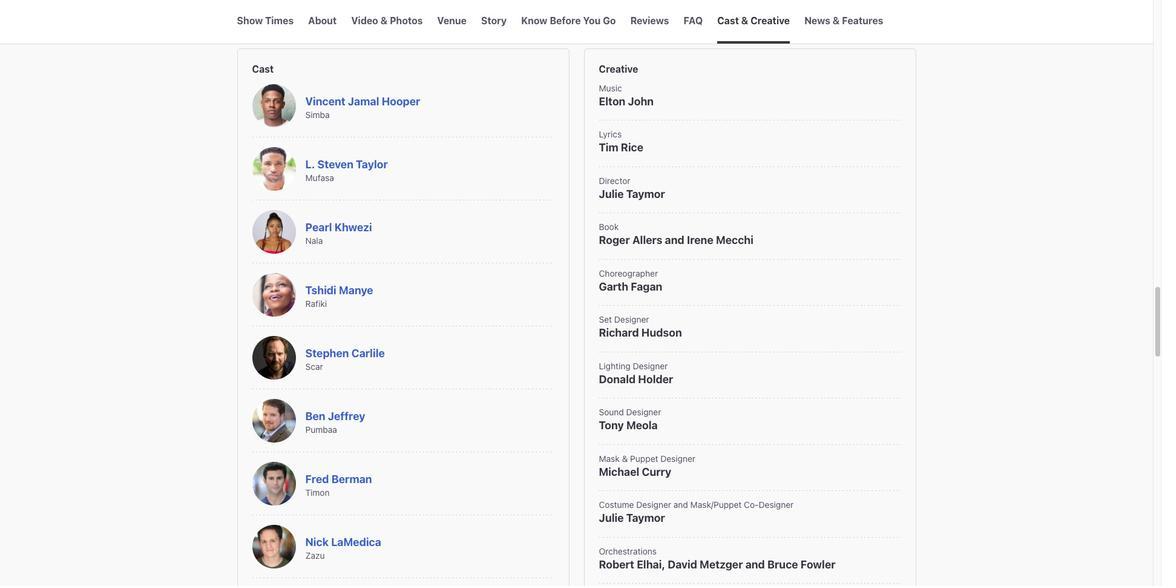 Task type: locate. For each thing, give the bounding box(es) containing it.
and left bruce
[[746, 558, 765, 571]]

nick lamedica zazu
[[306, 536, 381, 561]]

& right news
[[833, 15, 840, 26]]

designer for mask/puppet
[[637, 500, 672, 510]]

vincent
[[306, 95, 346, 108]]

news & features
[[805, 15, 884, 26]]

1 vertical spatial taymor
[[627, 512, 666, 525]]

show times
[[237, 15, 294, 26]]

& up creative link
[[742, 15, 749, 26]]

tshidi manye image
[[252, 273, 296, 317]]

2 vertical spatial and
[[746, 558, 765, 571]]

fred
[[306, 473, 329, 485]]

book roger allers and irene mecchi
[[599, 222, 754, 247]]

orchestrations
[[599, 546, 657, 557]]

metzger
[[700, 558, 743, 571]]

taylor
[[356, 158, 388, 171]]

pearl khwezi nala
[[306, 221, 372, 246]]

designer up meola
[[627, 407, 662, 418]]

video
[[351, 15, 378, 26]]

& for 3 / 10 group at the top of the page
[[381, 15, 388, 26]]

designer for meola
[[627, 407, 662, 418]]

ben jeffrey link
[[306, 410, 366, 423]]

music
[[599, 83, 622, 93]]

mask
[[599, 454, 620, 464]]

julie
[[599, 188, 624, 200], [599, 512, 624, 525]]

taymor down costume
[[627, 512, 666, 525]]

0 vertical spatial julie
[[599, 188, 624, 200]]

4 / 10 group
[[438, 0, 467, 44]]

& right video
[[381, 15, 388, 26]]

cast
[[237, 15, 266, 31], [718, 15, 739, 26], [252, 63, 274, 74]]

choreographer garth fagan
[[599, 268, 663, 293]]

2 horizontal spatial creative
[[751, 15, 790, 26]]

news
[[805, 15, 831, 26]]

& inside the "9 / 10" group
[[742, 15, 749, 26]]

lamedica
[[331, 536, 381, 548]]

go
[[603, 15, 616, 26]]

&
[[269, 15, 278, 31], [381, 15, 388, 26], [742, 15, 749, 26], [833, 15, 840, 26], [622, 454, 628, 464]]

and left irene
[[665, 234, 685, 247]]

michael
[[599, 466, 640, 478]]

jeffrey
[[328, 410, 366, 423]]

designer up curry
[[661, 454, 696, 464]]

designer up the richard
[[615, 315, 650, 325]]

designer inside set designer richard hudson
[[615, 315, 650, 325]]

& for the "9 / 10" group
[[742, 15, 749, 26]]

you
[[584, 15, 601, 26]]

jamal
[[348, 95, 379, 108]]

l. steven taylor image
[[252, 147, 296, 191]]

set designer richard hudson
[[599, 315, 682, 339]]

times
[[265, 15, 294, 26]]

designer down curry
[[637, 500, 672, 510]]

nick lamedica image
[[252, 525, 296, 569]]

meola
[[627, 419, 658, 432]]

& up michael at right
[[622, 454, 628, 464]]

music elton john
[[599, 83, 654, 108]]

and
[[665, 234, 685, 247], [674, 500, 689, 510], [746, 558, 765, 571]]

julie down director
[[599, 188, 624, 200]]

1 taymor from the top
[[627, 188, 666, 200]]

taymor down director
[[627, 188, 666, 200]]

cast inside the "9 / 10" group
[[718, 15, 739, 26]]

stephen carlile image
[[252, 336, 296, 380]]

garth
[[599, 280, 629, 293]]

know before you go
[[522, 15, 616, 26]]

costume
[[599, 500, 634, 510]]

richard
[[599, 327, 639, 339]]

designer inside the lighting designer donald holder
[[633, 361, 668, 371]]

creative
[[281, 15, 333, 31], [751, 15, 790, 26], [599, 63, 639, 74]]

choreographer
[[599, 268, 658, 279]]

nick
[[306, 536, 329, 548]]

stephen
[[306, 347, 349, 360]]

designer inside sound designer tony  meola
[[627, 407, 662, 418]]

julie inside director julie taymor
[[599, 188, 624, 200]]

taymor inside costume designer and mask/puppet co-designer julie taymor
[[627, 512, 666, 525]]

designer for holder
[[633, 361, 668, 371]]

director
[[599, 176, 631, 186]]

0 vertical spatial and
[[665, 234, 685, 247]]

designer up "holder" on the right of page
[[633, 361, 668, 371]]

cast & creative
[[237, 15, 333, 31], [718, 15, 790, 26]]

& inside the 10 / 10 group
[[833, 15, 840, 26]]

ben jeffrey pumbaa
[[306, 410, 366, 435]]

2 julie from the top
[[599, 512, 624, 525]]

1 vertical spatial julie
[[599, 512, 624, 525]]

fred berman image
[[252, 462, 296, 506]]

1 julie from the top
[[599, 188, 624, 200]]

& right show
[[269, 15, 278, 31]]

sound designer tony  meola
[[599, 407, 662, 432]]

cast link
[[252, 63, 554, 74]]

and left mask/puppet
[[674, 500, 689, 510]]

stephen carlile link
[[306, 347, 385, 360]]

orchestrations robert elhai, david metzger and bruce fowler
[[599, 546, 836, 571]]

0 horizontal spatial creative
[[281, 15, 333, 31]]

mecchi
[[716, 234, 754, 247]]

lyrics tim rice
[[599, 129, 644, 154]]

david
[[668, 558, 698, 571]]

2 taymor from the top
[[627, 512, 666, 525]]

stephen carlile scar
[[306, 347, 385, 372]]

allers
[[633, 234, 663, 247]]

designer
[[615, 315, 650, 325], [633, 361, 668, 371], [627, 407, 662, 418], [661, 454, 696, 464], [637, 500, 672, 510], [759, 500, 794, 510]]

julie down costume
[[599, 512, 624, 525]]

hooper
[[382, 95, 421, 108]]

director julie taymor
[[599, 176, 666, 200]]

tony
[[599, 419, 624, 432]]

0 vertical spatial taymor
[[627, 188, 666, 200]]

video & photos
[[351, 15, 423, 26]]

know
[[522, 15, 548, 26]]

l.
[[306, 158, 315, 171]]

ben jeffrey image
[[252, 399, 296, 443]]

1 vertical spatial and
[[674, 500, 689, 510]]

about
[[308, 15, 337, 26]]

khwezi
[[335, 221, 372, 234]]

and inside orchestrations robert elhai, david metzger and bruce fowler
[[746, 558, 765, 571]]

& inside 3 / 10 group
[[381, 15, 388, 26]]

designer for hudson
[[615, 315, 650, 325]]

1 / 10 group
[[237, 0, 294, 44]]

tshidi
[[306, 284, 337, 297]]

elton
[[599, 95, 626, 108]]



Task type: vqa. For each thing, say whether or not it's contained in the screenshot.


Task type: describe. For each thing, give the bounding box(es) containing it.
pearl khwezi image
[[252, 210, 296, 254]]

nala
[[306, 236, 323, 246]]

and inside costume designer and mask/puppet co-designer julie taymor
[[674, 500, 689, 510]]

l. steven taylor mufasa
[[306, 158, 388, 183]]

mask & puppet designer michael curry
[[599, 454, 696, 478]]

bruce
[[768, 558, 799, 571]]

fowler
[[801, 558, 836, 571]]

fred berman link
[[306, 473, 372, 485]]

roger
[[599, 234, 630, 247]]

features
[[843, 15, 884, 26]]

creative inside the "9 / 10" group
[[751, 15, 790, 26]]

faq
[[684, 15, 703, 26]]

puppet
[[631, 454, 659, 464]]

hudson
[[642, 327, 682, 339]]

1 horizontal spatial creative
[[599, 63, 639, 74]]

pumbaa
[[306, 425, 337, 435]]

zazu
[[306, 551, 325, 561]]

julie inside costume designer and mask/puppet co-designer julie taymor
[[599, 512, 624, 525]]

fred berman timon
[[306, 473, 372, 498]]

3 / 10 group
[[351, 0, 423, 44]]

6 / 10 group
[[522, 0, 616, 44]]

taymor inside director julie taymor
[[627, 188, 666, 200]]

rice
[[621, 141, 644, 154]]

set
[[599, 315, 612, 325]]

carlile
[[352, 347, 385, 360]]

& for the 10 / 10 group
[[833, 15, 840, 26]]

10 / 10 group
[[805, 0, 884, 44]]

mask/puppet
[[691, 500, 742, 510]]

rafiki
[[306, 299, 327, 309]]

sound
[[599, 407, 624, 418]]

robert
[[599, 558, 635, 571]]

pearl khwezi link
[[306, 221, 372, 234]]

2 / 10 group
[[308, 0, 337, 44]]

photos
[[390, 15, 423, 26]]

lyrics
[[599, 129, 622, 140]]

lighting designer donald holder
[[599, 361, 674, 386]]

designer inside mask & puppet designer michael curry
[[661, 454, 696, 464]]

venue
[[438, 15, 467, 26]]

vincent jamal hooper simba
[[306, 95, 421, 120]]

elhai,
[[637, 558, 666, 571]]

vincent jamal hooper link
[[306, 95, 421, 108]]

scar
[[306, 362, 323, 372]]

mufasa
[[306, 173, 334, 183]]

manye
[[339, 284, 373, 297]]

& inside mask & puppet designer michael curry
[[622, 454, 628, 464]]

pearl
[[306, 221, 332, 234]]

and inside book roger allers and irene mecchi
[[665, 234, 685, 247]]

book
[[599, 222, 619, 232]]

before
[[550, 15, 581, 26]]

tshidi manye link
[[306, 284, 373, 297]]

lighting
[[599, 361, 631, 371]]

fagan
[[631, 280, 663, 293]]

berman
[[332, 473, 372, 485]]

vincent jamal hooper image
[[252, 84, 296, 128]]

l. steven taylor link
[[306, 158, 388, 171]]

steven
[[318, 158, 354, 171]]

reviews
[[631, 15, 669, 26]]

donald
[[599, 373, 636, 386]]

5 / 10 group
[[481, 0, 507, 44]]

8 / 10 group
[[684, 0, 703, 44]]

designer up bruce
[[759, 500, 794, 510]]

ben
[[306, 410, 326, 423]]

show
[[237, 15, 263, 26]]

irene
[[687, 234, 714, 247]]

curry
[[642, 466, 672, 478]]

nick lamedica link
[[306, 536, 381, 548]]

story
[[481, 15, 507, 26]]

creative link
[[599, 63, 902, 74]]

0 horizontal spatial cast & creative
[[237, 15, 333, 31]]

holder
[[639, 373, 674, 386]]

1 horizontal spatial cast & creative
[[718, 15, 790, 26]]

9 / 10 group
[[718, 0, 790, 44]]

simba
[[306, 110, 330, 120]]

7 / 10 group
[[631, 0, 669, 44]]

costume designer and mask/puppet co-designer julie taymor
[[599, 500, 794, 525]]

tshidi manye rafiki
[[306, 284, 373, 309]]

co-
[[744, 500, 759, 510]]

timon
[[306, 488, 330, 498]]



